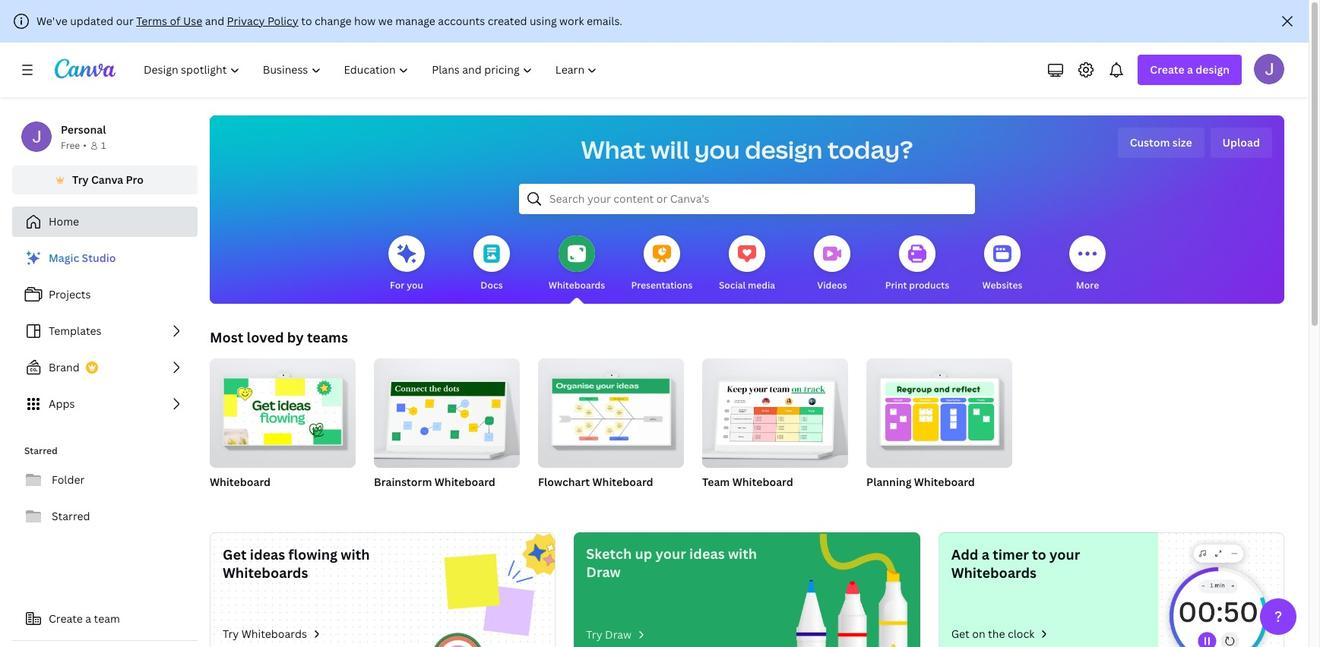 Task type: describe. For each thing, give the bounding box(es) containing it.
more
[[1077, 279, 1100, 292]]

home
[[49, 214, 79, 229]]

loved
[[247, 328, 284, 347]]

2 group from the left
[[374, 353, 520, 468]]

accounts
[[438, 14, 485, 28]]

folder button
[[12, 465, 198, 496]]

team
[[94, 612, 120, 627]]

4 group from the left
[[703, 353, 849, 468]]

to inside add a timer to your whiteboards
[[1033, 546, 1047, 564]]

manage
[[395, 14, 436, 28]]

whiteboard for team whiteboard
[[733, 475, 794, 490]]

projects link
[[12, 280, 198, 310]]

design inside dropdown button
[[1196, 62, 1230, 77]]

flowchart
[[538, 475, 590, 490]]

today?
[[828, 133, 913, 166]]

group for planning whiteboard
[[867, 353, 1013, 468]]

your inside add a timer to your whiteboards
[[1050, 546, 1081, 564]]

use
[[183, 14, 202, 28]]

a for timer
[[982, 546, 990, 564]]

brainstorm
[[374, 475, 432, 490]]

by
[[287, 328, 304, 347]]

flowchart whiteboard group
[[538, 353, 684, 509]]

magic studio link
[[12, 243, 198, 274]]

work
[[560, 14, 584, 28]]

custom size
[[1130, 135, 1193, 150]]

pro
[[126, 173, 144, 187]]

brand link
[[12, 353, 198, 383]]

add a timer to your whiteboards
[[952, 546, 1081, 582]]

whiteboards inside get ideas flowing with whiteboards
[[223, 564, 308, 582]]

size
[[1173, 135, 1193, 150]]

what will you design today?
[[581, 133, 913, 166]]

0 horizontal spatial design
[[745, 133, 823, 166]]

projects
[[49, 287, 91, 302]]

planning
[[867, 475, 912, 490]]

we've updated our terms of use and privacy policy to change how we manage accounts created using work emails.
[[36, 14, 623, 28]]

we've
[[36, 14, 68, 28]]

how
[[354, 14, 376, 28]]

get on the clock
[[952, 627, 1035, 642]]

custom size button
[[1118, 128, 1205, 158]]

we
[[378, 14, 393, 28]]

print products button
[[886, 225, 950, 304]]

whiteboard for brainstorm whiteboard
[[435, 475, 496, 490]]

clock
[[1008, 627, 1035, 642]]

canva
[[91, 173, 123, 187]]

teams
[[307, 328, 348, 347]]

videos
[[818, 279, 848, 292]]

create for create a design
[[1151, 62, 1185, 77]]

0 horizontal spatial to
[[301, 14, 312, 28]]

print
[[886, 279, 907, 292]]

most
[[210, 328, 244, 347]]

our
[[116, 14, 134, 28]]

whiteboards inside add a timer to your whiteboards
[[952, 564, 1037, 582]]

apps link
[[12, 389, 198, 420]]

sketch up your ideas with draw
[[586, 545, 757, 582]]

starred button
[[12, 502, 198, 532]]

flowing
[[289, 546, 338, 564]]

home link
[[12, 207, 198, 237]]

what
[[581, 133, 646, 166]]

free •
[[61, 139, 87, 152]]

brainstorm whiteboard
[[374, 475, 496, 490]]

a for design
[[1188, 62, 1194, 77]]

privacy
[[227, 14, 265, 28]]

whiteboards button
[[549, 225, 605, 304]]

emails.
[[587, 14, 623, 28]]

your inside sketch up your ideas with draw
[[656, 545, 687, 563]]

jacob simon image
[[1255, 54, 1285, 84]]

on
[[973, 627, 986, 642]]

custom
[[1130, 135, 1171, 150]]

with inside sketch up your ideas with draw
[[728, 545, 757, 563]]

videos button
[[814, 225, 851, 304]]

planning whiteboard
[[867, 475, 975, 490]]

team
[[703, 475, 730, 490]]

terms of use link
[[136, 14, 202, 28]]

a for team
[[85, 612, 91, 627]]

docs button
[[474, 225, 510, 304]]

websites
[[983, 279, 1023, 292]]

updated
[[70, 14, 113, 28]]

change
[[315, 14, 352, 28]]

•
[[83, 139, 87, 152]]

get for get ideas flowing with whiteboards
[[223, 546, 247, 564]]

studio
[[82, 251, 116, 265]]

for you
[[390, 279, 423, 292]]

0 vertical spatial starred
[[24, 445, 58, 458]]

websites button
[[983, 225, 1023, 304]]

print products
[[886, 279, 950, 292]]

templates link
[[12, 316, 198, 347]]

try whiteboards
[[223, 627, 307, 642]]



Task type: vqa. For each thing, say whether or not it's contained in the screenshot.
Try to the middle
yes



Task type: locate. For each thing, give the bounding box(es) containing it.
1 group from the left
[[210, 353, 356, 468]]

privacy policy link
[[227, 14, 299, 28]]

whiteboard for planning whiteboard
[[915, 475, 975, 490]]

1 vertical spatial to
[[1033, 546, 1047, 564]]

policy
[[268, 14, 299, 28]]

try inside button
[[72, 173, 89, 187]]

for
[[390, 279, 405, 292]]

group for flowchart whiteboard
[[538, 353, 684, 468]]

to right timer
[[1033, 546, 1047, 564]]

0 horizontal spatial a
[[85, 612, 91, 627]]

will
[[651, 133, 690, 166]]

with down team whiteboard
[[728, 545, 757, 563]]

create a design
[[1151, 62, 1230, 77]]

starred inside button
[[52, 509, 90, 524]]

design left the jacob simon "image"
[[1196, 62, 1230, 77]]

0 horizontal spatial try
[[72, 173, 89, 187]]

try canva pro
[[72, 173, 144, 187]]

up
[[635, 545, 653, 563]]

magic
[[49, 251, 79, 265]]

a inside create a design dropdown button
[[1188, 62, 1194, 77]]

personal
[[61, 122, 106, 137]]

templates
[[49, 324, 102, 338]]

Search search field
[[550, 185, 945, 214]]

3 group from the left
[[538, 353, 684, 468]]

0 vertical spatial to
[[301, 14, 312, 28]]

2 horizontal spatial a
[[1188, 62, 1194, 77]]

3 whiteboard from the left
[[593, 475, 654, 490]]

0 horizontal spatial get
[[223, 546, 247, 564]]

you right for
[[407, 279, 423, 292]]

folder
[[52, 473, 85, 487]]

5 whiteboard from the left
[[915, 475, 975, 490]]

list containing magic studio
[[12, 243, 198, 420]]

upload button
[[1211, 128, 1273, 158]]

of
[[170, 14, 181, 28]]

try draw
[[586, 628, 632, 643]]

starred down folder
[[52, 509, 90, 524]]

ideas
[[690, 545, 725, 563], [250, 546, 285, 564]]

group
[[210, 353, 356, 468], [374, 353, 520, 468], [538, 353, 684, 468], [703, 353, 849, 468], [867, 353, 1013, 468]]

1 horizontal spatial your
[[1050, 546, 1081, 564]]

add
[[952, 546, 979, 564]]

1 horizontal spatial design
[[1196, 62, 1230, 77]]

1 whiteboard from the left
[[210, 475, 271, 490]]

free
[[61, 139, 80, 152]]

1 horizontal spatial with
[[728, 545, 757, 563]]

2 horizontal spatial try
[[586, 628, 603, 643]]

to right policy on the left top of the page
[[301, 14, 312, 28]]

terms
[[136, 14, 167, 28]]

a left team
[[85, 612, 91, 627]]

starred
[[24, 445, 58, 458], [52, 509, 90, 524]]

ideas left flowing
[[250, 546, 285, 564]]

5 group from the left
[[867, 353, 1013, 468]]

1 vertical spatial create
[[49, 612, 83, 627]]

top level navigation element
[[134, 55, 611, 85]]

a inside the create a team button
[[85, 612, 91, 627]]

team whiteboard
[[703, 475, 794, 490]]

1 vertical spatial you
[[407, 279, 423, 292]]

try for sketch up your ideas with draw
[[586, 628, 603, 643]]

brand
[[49, 360, 80, 375]]

try
[[72, 173, 89, 187], [223, 627, 239, 642], [586, 628, 603, 643]]

most loved by teams
[[210, 328, 348, 347]]

ideas inside sketch up your ideas with draw
[[690, 545, 725, 563]]

flowchart whiteboard
[[538, 475, 654, 490]]

try for get ideas flowing with whiteboards
[[223, 627, 239, 642]]

starred link
[[12, 502, 198, 532]]

products
[[910, 279, 950, 292]]

whiteboard inside group
[[435, 475, 496, 490]]

0 horizontal spatial you
[[407, 279, 423, 292]]

social media button
[[719, 225, 776, 304]]

upload
[[1223, 135, 1261, 150]]

with inside get ideas flowing with whiteboards
[[341, 546, 370, 564]]

a right add
[[982, 546, 990, 564]]

your right up at bottom
[[656, 545, 687, 563]]

0 horizontal spatial ideas
[[250, 546, 285, 564]]

presentations button
[[631, 225, 693, 304]]

0 horizontal spatial your
[[656, 545, 687, 563]]

group for whiteboard
[[210, 353, 356, 468]]

draw
[[586, 563, 621, 582], [605, 628, 632, 643]]

apps
[[49, 397, 75, 411]]

1 horizontal spatial create
[[1151, 62, 1185, 77]]

magic studio
[[49, 251, 116, 265]]

try canva pro button
[[12, 166, 198, 195]]

1 horizontal spatial ideas
[[690, 545, 725, 563]]

social
[[719, 279, 746, 292]]

create left team
[[49, 612, 83, 627]]

create inside button
[[49, 612, 83, 627]]

design up search search field
[[745, 133, 823, 166]]

get
[[223, 546, 247, 564], [952, 627, 970, 642]]

social media
[[719, 279, 776, 292]]

1 vertical spatial starred
[[52, 509, 90, 524]]

create a team
[[49, 612, 120, 627]]

1 horizontal spatial get
[[952, 627, 970, 642]]

a
[[1188, 62, 1194, 77], [982, 546, 990, 564], [85, 612, 91, 627]]

list
[[12, 243, 198, 420]]

0 vertical spatial get
[[223, 546, 247, 564]]

your right timer
[[1050, 546, 1081, 564]]

created
[[488, 14, 527, 28]]

None search field
[[519, 184, 976, 214]]

planning whiteboard group
[[867, 353, 1013, 509]]

media
[[748, 279, 776, 292]]

1 horizontal spatial a
[[982, 546, 990, 564]]

design
[[1196, 62, 1230, 77], [745, 133, 823, 166]]

ideas right up at bottom
[[690, 545, 725, 563]]

0 vertical spatial draw
[[586, 563, 621, 582]]

docs
[[481, 279, 503, 292]]

1
[[101, 139, 106, 152]]

whiteboard group
[[210, 353, 356, 509]]

create up custom size
[[1151, 62, 1185, 77]]

2 vertical spatial a
[[85, 612, 91, 627]]

ideas inside get ideas flowing with whiteboards
[[250, 546, 285, 564]]

for you button
[[389, 225, 425, 304]]

1 horizontal spatial try
[[223, 627, 239, 642]]

timer
[[993, 546, 1029, 564]]

1 vertical spatial design
[[745, 133, 823, 166]]

0 vertical spatial create
[[1151, 62, 1185, 77]]

0 horizontal spatial create
[[49, 612, 83, 627]]

sketch
[[586, 545, 632, 563]]

starred up folder
[[24, 445, 58, 458]]

0 horizontal spatial with
[[341, 546, 370, 564]]

create for create a team
[[49, 612, 83, 627]]

more button
[[1070, 225, 1106, 304]]

0 vertical spatial design
[[1196, 62, 1230, 77]]

you right "will"
[[695, 133, 740, 166]]

0 vertical spatial you
[[695, 133, 740, 166]]

get inside get ideas flowing with whiteboards
[[223, 546, 247, 564]]

draw inside sketch up your ideas with draw
[[586, 563, 621, 582]]

1 horizontal spatial you
[[695, 133, 740, 166]]

0 vertical spatial a
[[1188, 62, 1194, 77]]

get ideas flowing with whiteboards
[[223, 546, 370, 582]]

using
[[530, 14, 557, 28]]

2 whiteboard from the left
[[435, 475, 496, 490]]

with right flowing
[[341, 546, 370, 564]]

1 vertical spatial a
[[982, 546, 990, 564]]

you inside button
[[407, 279, 423, 292]]

create inside dropdown button
[[1151, 62, 1185, 77]]

1 horizontal spatial to
[[1033, 546, 1047, 564]]

you
[[695, 133, 740, 166], [407, 279, 423, 292]]

whiteboard for flowchart whiteboard
[[593, 475, 654, 490]]

presentations
[[631, 279, 693, 292]]

a inside add a timer to your whiteboards
[[982, 546, 990, 564]]

get for get on the clock
[[952, 627, 970, 642]]

whiteboard
[[210, 475, 271, 490], [435, 475, 496, 490], [593, 475, 654, 490], [733, 475, 794, 490], [915, 475, 975, 490]]

folder link
[[12, 465, 198, 496]]

1 vertical spatial draw
[[605, 628, 632, 643]]

and
[[205, 14, 224, 28]]

brainstorm whiteboard group
[[374, 353, 520, 509]]

1 vertical spatial get
[[952, 627, 970, 642]]

a up size
[[1188, 62, 1194, 77]]

whiteboards
[[549, 279, 605, 292], [223, 564, 308, 582], [952, 564, 1037, 582], [242, 627, 307, 642]]

4 whiteboard from the left
[[733, 475, 794, 490]]

team whiteboard group
[[703, 353, 849, 509]]

with
[[728, 545, 757, 563], [341, 546, 370, 564]]



